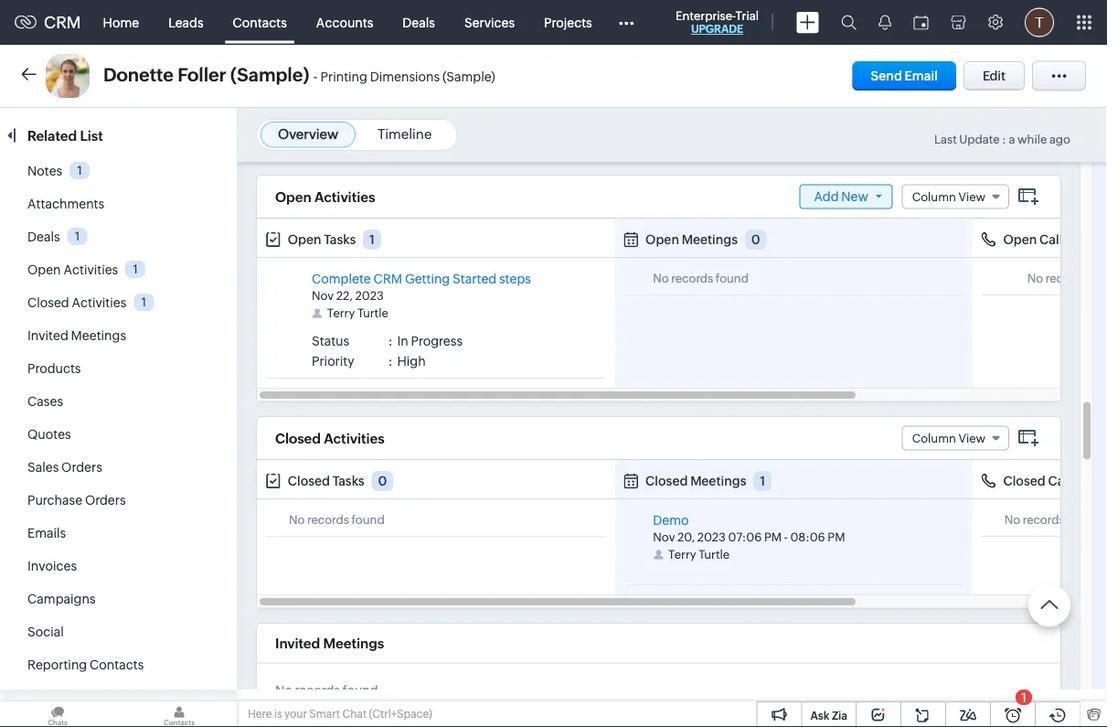 Task type: vqa. For each thing, say whether or not it's contained in the screenshot.
the rightmost 'TASKS'
no



Task type: locate. For each thing, give the bounding box(es) containing it.
invited up products
[[27, 328, 68, 343]]

last update : a while ago
[[935, 133, 1071, 146]]

1 column view from the top
[[913, 190, 986, 204]]

nov left 22,
[[312, 290, 334, 303]]

0 vertical spatial open activities
[[275, 189, 375, 205]]

list
[[80, 128, 103, 144]]

calls for open activities
[[1040, 233, 1070, 247]]

-
[[314, 69, 318, 85], [785, 531, 788, 545]]

0 right open meetings
[[752, 233, 761, 247]]

terry turtle down "20,"
[[669, 549, 730, 562]]

1 horizontal spatial (sample)
[[443, 70, 496, 84]]

search element
[[831, 0, 868, 45]]

crm left home link
[[44, 13, 81, 32]]

Column View field
[[903, 185, 1010, 209], [903, 426, 1010, 451]]

sales
[[27, 460, 59, 475]]

found down open meetings
[[716, 272, 749, 286]]

0 vertical spatial calls
[[1040, 233, 1070, 247]]

a
[[1009, 133, 1016, 146]]

0 horizontal spatial terry
[[327, 307, 355, 321]]

0 vertical spatial deals
[[403, 15, 435, 30]]

: left in
[[389, 334, 393, 349]]

attachments link
[[27, 197, 104, 211]]

invited meetings
[[27, 328, 126, 343], [275, 636, 384, 652]]

records
[[672, 272, 714, 286], [1046, 272, 1088, 286], [307, 514, 349, 527], [1023, 514, 1065, 527], [295, 684, 340, 698]]

found for closed calls
[[1068, 514, 1101, 527]]

0 horizontal spatial turtle
[[358, 307, 389, 321]]

0 for tasks
[[378, 474, 387, 489]]

found down the closed calls
[[1068, 514, 1101, 527]]

timeline
[[378, 126, 432, 142]]

0 right closed tasks
[[378, 474, 387, 489]]

contacts
[[233, 15, 287, 30], [90, 658, 144, 672]]

send email
[[871, 69, 938, 83]]

orders right purchase
[[85, 493, 126, 508]]

2 pm from the left
[[828, 531, 846, 545]]

1 horizontal spatial deals link
[[388, 0, 450, 44]]

turtle for demo
[[699, 549, 730, 562]]

here
[[248, 708, 272, 720]]

pm
[[765, 531, 782, 545], [828, 531, 846, 545]]

overview link
[[278, 126, 339, 142]]

status
[[312, 334, 350, 349]]

0 horizontal spatial deals link
[[27, 230, 60, 244]]

purchase orders
[[27, 493, 126, 508]]

search image
[[842, 15, 857, 30]]

1 vertical spatial deals link
[[27, 230, 60, 244]]

0 horizontal spatial 2023
[[355, 290, 384, 303]]

1 horizontal spatial -
[[785, 531, 788, 545]]

open activities
[[275, 189, 375, 205], [27, 263, 118, 277]]

(sample) down services 'link' in the left of the page
[[443, 70, 496, 84]]

1 horizontal spatial pm
[[828, 531, 846, 545]]

0 vertical spatial terry
[[327, 307, 355, 321]]

contacts up donette foller (sample) - printing dimensions (sample)
[[233, 15, 287, 30]]

projects link
[[530, 0, 607, 44]]

activities up closed tasks
[[324, 431, 385, 447]]

emails
[[27, 526, 66, 541]]

1 vertical spatial :
[[389, 334, 393, 349]]

1 horizontal spatial 2023
[[698, 531, 726, 545]]

no records found for tasks
[[289, 514, 385, 527]]

in
[[397, 334, 409, 349]]

1
[[77, 164, 82, 177], [75, 229, 80, 243], [369, 233, 375, 247], [133, 262, 138, 276], [142, 295, 146, 309], [760, 474, 766, 489], [1022, 690, 1027, 705]]

new
[[842, 189, 869, 204]]

0 vertical spatial turtle
[[358, 307, 389, 321]]

create menu image
[[797, 11, 820, 33]]

no down open calls
[[1028, 272, 1044, 286]]

1 vertical spatial calls
[[1049, 474, 1078, 489]]

invited meetings down closed activities link at the top
[[27, 328, 126, 343]]

crm left the getting
[[374, 272, 403, 287]]

1 vertical spatial crm
[[374, 272, 403, 287]]

terry down 22,
[[327, 307, 355, 321]]

1 vertical spatial turtle
[[699, 549, 730, 562]]

0 vertical spatial 2023
[[355, 290, 384, 303]]

1 vertical spatial contacts
[[90, 658, 144, 672]]

open activities up open tasks
[[275, 189, 375, 205]]

0 vertical spatial :
[[1003, 133, 1007, 146]]

records left fou
[[1046, 272, 1088, 286]]

nov down demo
[[653, 531, 675, 545]]

donette
[[103, 64, 174, 86]]

closed activities up invited meetings link
[[27, 295, 127, 310]]

2023 right 22,
[[355, 290, 384, 303]]

0 vertical spatial column
[[913, 190, 957, 204]]

orders for purchase orders
[[85, 493, 126, 508]]

07:06
[[729, 531, 762, 545]]

closed activities
[[27, 295, 127, 310], [275, 431, 385, 447]]

1 horizontal spatial invited
[[275, 636, 320, 652]]

terry turtle for demo
[[669, 549, 730, 562]]

1 vertical spatial invited
[[275, 636, 320, 652]]

- left '08:06'
[[785, 531, 788, 545]]

cases link
[[27, 394, 63, 409]]

1 vertical spatial terry turtle
[[669, 549, 730, 562]]

0 vertical spatial closed activities
[[27, 295, 127, 310]]

0 vertical spatial deals link
[[388, 0, 450, 44]]

signals element
[[868, 0, 903, 45]]

turtle down complete
[[358, 307, 389, 321]]

1 horizontal spatial deals
[[403, 15, 435, 30]]

0 horizontal spatial invited meetings
[[27, 328, 126, 343]]

emails link
[[27, 526, 66, 541]]

no down open meetings
[[653, 272, 669, 286]]

tasks for closed
[[333, 474, 365, 489]]

0 horizontal spatial crm
[[44, 13, 81, 32]]

crm
[[44, 13, 81, 32], [374, 272, 403, 287]]

deals up printing dimensions (sample) link
[[403, 15, 435, 30]]

terry turtle down 22,
[[327, 307, 389, 321]]

while
[[1018, 133, 1048, 146]]

1 horizontal spatial terry turtle
[[669, 549, 730, 562]]

0 vertical spatial terry turtle
[[327, 307, 389, 321]]

related list
[[27, 128, 106, 144]]

1 vertical spatial column view
[[913, 432, 986, 446]]

1 horizontal spatial 0
[[752, 233, 761, 247]]

0 vertical spatial 0
[[752, 233, 761, 247]]

1 vertical spatial -
[[785, 531, 788, 545]]

1 horizontal spatial closed activities
[[275, 431, 385, 447]]

crm inside complete crm getting started steps nov 22, 2023
[[374, 272, 403, 287]]

timeline link
[[378, 126, 432, 142]]

profile image
[[1025, 8, 1055, 37]]

1 vertical spatial tasks
[[333, 474, 365, 489]]

0 horizontal spatial -
[[314, 69, 318, 85]]

1 vertical spatial column
[[913, 432, 957, 446]]

invited up your
[[275, 636, 320, 652]]

deals
[[403, 15, 435, 30], [27, 230, 60, 244]]

1 vertical spatial view
[[959, 432, 986, 446]]

invoices link
[[27, 559, 77, 574]]

0 horizontal spatial 0
[[378, 474, 387, 489]]

1 vertical spatial column view field
[[903, 426, 1010, 451]]

0 vertical spatial -
[[314, 69, 318, 85]]

records for closed calls
[[1023, 514, 1065, 527]]

records down closed tasks
[[307, 514, 349, 527]]

0 horizontal spatial pm
[[765, 531, 782, 545]]

0 horizontal spatial closed activities
[[27, 295, 127, 310]]

2 column view from the top
[[913, 432, 986, 446]]

(sample) down the contacts link
[[230, 64, 310, 86]]

deals link up printing dimensions (sample) link
[[388, 0, 450, 44]]

column view for second column view field from the bottom of the page
[[913, 190, 986, 204]]

found
[[716, 272, 749, 286], [352, 514, 385, 527], [1068, 514, 1101, 527], [343, 684, 378, 698]]

1 vertical spatial 0
[[378, 474, 387, 489]]

0 vertical spatial contacts
[[233, 15, 287, 30]]

view
[[959, 190, 986, 204], [959, 432, 986, 446]]

invited meetings up smart
[[275, 636, 384, 652]]

2 vertical spatial :
[[389, 355, 393, 369]]

1 horizontal spatial terry
[[669, 549, 697, 562]]

2 column view field from the top
[[903, 426, 1010, 451]]

closed
[[27, 295, 69, 310], [275, 431, 321, 447], [288, 474, 330, 489], [646, 474, 688, 489], [1004, 474, 1046, 489]]

0 vertical spatial tasks
[[324, 233, 356, 247]]

no down the closed calls
[[1005, 514, 1021, 527]]

ask zia
[[811, 709, 848, 722]]

products link
[[27, 361, 81, 376]]

1 horizontal spatial nov
[[653, 531, 675, 545]]

1 vertical spatial deals
[[27, 230, 60, 244]]

1 view from the top
[[959, 190, 986, 204]]

: left a
[[1003, 133, 1007, 146]]

closed calls
[[1004, 474, 1078, 489]]

deals down attachments link
[[27, 230, 60, 244]]

- inside demo nov 20, 2023 07:06 pm - 08:06 pm
[[785, 531, 788, 545]]

deals link down attachments link
[[27, 230, 60, 244]]

pm right 07:06
[[765, 531, 782, 545]]

nov
[[312, 290, 334, 303], [653, 531, 675, 545]]

foller
[[178, 64, 226, 86]]

turtle for complete crm getting started steps
[[358, 307, 389, 321]]

0 for meetings
[[752, 233, 761, 247]]

turtle
[[358, 307, 389, 321], [699, 549, 730, 562]]

tasks for open
[[324, 233, 356, 247]]

contacts image
[[122, 702, 237, 727]]

no down closed tasks
[[289, 514, 305, 527]]

deals link
[[388, 0, 450, 44], [27, 230, 60, 244]]

orders up "purchase orders"
[[61, 460, 102, 475]]

open activities up closed activities link at the top
[[27, 263, 118, 277]]

demo
[[653, 514, 689, 528]]

last
[[935, 133, 957, 146]]

1 vertical spatial nov
[[653, 531, 675, 545]]

calls for closed activities
[[1049, 474, 1078, 489]]

0 vertical spatial orders
[[61, 460, 102, 475]]

2023 right "20,"
[[698, 531, 726, 545]]

terry turtle for complete crm getting started steps
[[327, 307, 389, 321]]

crm link
[[15, 13, 81, 32]]

0 horizontal spatial nov
[[312, 290, 334, 303]]

1 horizontal spatial invited meetings
[[275, 636, 384, 652]]

0 horizontal spatial terry turtle
[[327, 307, 389, 321]]

0 vertical spatial view
[[959, 190, 986, 204]]

turtle down 07:06
[[699, 549, 730, 562]]

0 horizontal spatial open activities
[[27, 263, 118, 277]]

Other Modules field
[[607, 8, 646, 37]]

2023 inside complete crm getting started steps nov 22, 2023
[[355, 290, 384, 303]]

contacts right reporting
[[90, 658, 144, 672]]

0 horizontal spatial invited
[[27, 328, 68, 343]]

no records found down open meetings
[[653, 272, 749, 286]]

found down closed tasks
[[352, 514, 385, 527]]

1 horizontal spatial crm
[[374, 272, 403, 287]]

reporting
[[27, 658, 87, 672]]

0 vertical spatial column view field
[[903, 185, 1010, 209]]

:
[[1003, 133, 1007, 146], [389, 334, 393, 349], [389, 355, 393, 369]]

closed activities up closed tasks
[[275, 431, 385, 447]]

0 horizontal spatial contacts
[[90, 658, 144, 672]]

social link
[[27, 625, 64, 639]]

1 vertical spatial orders
[[85, 493, 126, 508]]

terry
[[327, 307, 355, 321], [669, 549, 697, 562]]

records down open meetings
[[672, 272, 714, 286]]

records for open calls
[[1046, 272, 1088, 286]]

here is your smart chat (ctrl+space)
[[248, 708, 432, 720]]

1 vertical spatial 2023
[[698, 531, 726, 545]]

no records found down closed tasks
[[289, 514, 385, 527]]

records down the closed calls
[[1023, 514, 1065, 527]]

activities up closed activities link at the top
[[63, 263, 118, 277]]

projects
[[544, 15, 592, 30]]

getting
[[405, 272, 450, 287]]

0
[[752, 233, 761, 247], [378, 474, 387, 489]]

pm right '08:06'
[[828, 531, 846, 545]]

calls
[[1040, 233, 1070, 247], [1049, 474, 1078, 489]]

1 vertical spatial terry
[[669, 549, 697, 562]]

no for open meetings
[[653, 272, 669, 286]]

0 vertical spatial nov
[[312, 290, 334, 303]]

0 horizontal spatial (sample)
[[230, 64, 310, 86]]

(sample)
[[230, 64, 310, 86], [443, 70, 496, 84]]

found for closed tasks
[[352, 514, 385, 527]]

terry turtle
[[327, 307, 389, 321], [669, 549, 730, 562]]

0 vertical spatial column view
[[913, 190, 986, 204]]

orders
[[61, 460, 102, 475], [85, 493, 126, 508]]

no records found down the closed calls
[[1005, 514, 1101, 527]]

profile element
[[1014, 0, 1066, 44]]

priority
[[312, 355, 355, 369]]

closed tasks
[[288, 474, 365, 489]]

terry down "20,"
[[669, 549, 697, 562]]

2 view from the top
[[959, 432, 986, 446]]

no for closed tasks
[[289, 514, 305, 527]]

1 vertical spatial invited meetings
[[275, 636, 384, 652]]

edit
[[983, 69, 1006, 83]]

- left printing
[[314, 69, 318, 85]]

: left high
[[389, 355, 393, 369]]

activities
[[315, 189, 375, 205], [63, 263, 118, 277], [72, 295, 127, 310], [324, 431, 385, 447]]

1 horizontal spatial turtle
[[699, 549, 730, 562]]



Task type: describe. For each thing, give the bounding box(es) containing it.
create menu element
[[786, 0, 831, 44]]

1 column view field from the top
[[903, 185, 1010, 209]]

signals image
[[879, 15, 892, 30]]

closed activities link
[[27, 295, 127, 310]]

- inside donette foller (sample) - printing dimensions (sample)
[[314, 69, 318, 85]]

: for : in progress
[[389, 334, 393, 349]]

attachments
[[27, 197, 104, 211]]

send
[[871, 69, 903, 83]]

accounts link
[[302, 0, 388, 44]]

fou
[[1091, 272, 1108, 286]]

sales orders link
[[27, 460, 102, 475]]

1 horizontal spatial open activities
[[275, 189, 375, 205]]

social
[[27, 625, 64, 639]]

nov inside demo nov 20, 2023 07:06 pm - 08:06 pm
[[653, 531, 675, 545]]

quotes
[[27, 427, 71, 442]]

complete crm getting started steps nov 22, 2023
[[312, 272, 531, 303]]

terry for complete crm getting started steps
[[327, 307, 355, 321]]

leads link
[[154, 0, 218, 44]]

no records found for calls
[[1005, 514, 1101, 527]]

ago
[[1050, 133, 1071, 146]]

purchase
[[27, 493, 82, 508]]

records up smart
[[295, 684, 340, 698]]

2 column from the top
[[913, 432, 957, 446]]

open tasks
[[288, 233, 356, 247]]

started
[[453, 272, 497, 287]]

orders for sales orders
[[61, 460, 102, 475]]

found for open meetings
[[716, 272, 749, 286]]

is
[[274, 708, 282, 720]]

notes link
[[27, 164, 62, 178]]

no records found for meetings
[[653, 272, 749, 286]]

column view for 2nd column view field from the top of the page
[[913, 432, 986, 446]]

your
[[285, 708, 307, 720]]

printing
[[321, 70, 368, 84]]

: high
[[389, 355, 426, 369]]

high
[[397, 355, 426, 369]]

(sample) inside donette foller (sample) - printing dimensions (sample)
[[443, 70, 496, 84]]

activities up invited meetings link
[[72, 295, 127, 310]]

chats image
[[0, 702, 115, 727]]

invoices
[[27, 559, 77, 574]]

no for open calls
[[1028, 272, 1044, 286]]

ask
[[811, 709, 830, 722]]

reporting contacts
[[27, 658, 144, 672]]

0 horizontal spatial deals
[[27, 230, 60, 244]]

calendar image
[[914, 15, 929, 30]]

no records found up smart
[[275, 684, 378, 698]]

services link
[[450, 0, 530, 44]]

products
[[27, 361, 81, 376]]

demo link
[[653, 514, 689, 528]]

closed meetings
[[646, 474, 747, 489]]

enterprise-trial upgrade
[[676, 9, 759, 35]]

1 vertical spatial open activities
[[27, 263, 118, 277]]

: in progress
[[389, 334, 463, 349]]

campaigns link
[[27, 592, 96, 606]]

dimensions
[[370, 70, 440, 84]]

no records fou
[[1028, 272, 1108, 286]]

terry for demo
[[669, 549, 697, 562]]

send email button
[[853, 61, 957, 91]]

notes
[[27, 164, 62, 178]]

20,
[[678, 531, 695, 545]]

0 vertical spatial crm
[[44, 13, 81, 32]]

enterprise-
[[676, 9, 736, 22]]

services
[[465, 15, 515, 30]]

activities up open tasks
[[315, 189, 375, 205]]

sales orders
[[27, 460, 102, 475]]

found up chat at the bottom of page
[[343, 684, 378, 698]]

update
[[960, 133, 1000, 146]]

donette foller (sample) - printing dimensions (sample)
[[103, 64, 496, 86]]

reporting contacts link
[[27, 658, 144, 672]]

no for closed calls
[[1005, 514, 1021, 527]]

trial
[[736, 9, 759, 22]]

complete
[[312, 272, 371, 287]]

open activities link
[[27, 263, 118, 277]]

no up is
[[275, 684, 292, 698]]

progress
[[411, 334, 463, 349]]

deals inside 'link'
[[403, 15, 435, 30]]

campaigns
[[27, 592, 96, 606]]

08:06
[[791, 531, 826, 545]]

zia
[[832, 709, 848, 722]]

overview
[[278, 126, 339, 142]]

printing dimensions (sample) link
[[321, 69, 496, 85]]

1 column from the top
[[913, 190, 957, 204]]

invited meetings link
[[27, 328, 126, 343]]

2023 inside demo nov 20, 2023 07:06 pm - 08:06 pm
[[698, 531, 726, 545]]

open calls
[[1004, 233, 1070, 247]]

records for closed tasks
[[307, 514, 349, 527]]

contacts link
[[218, 0, 302, 44]]

0 vertical spatial invited meetings
[[27, 328, 126, 343]]

add
[[815, 189, 839, 204]]

purchase orders link
[[27, 493, 126, 508]]

1 vertical spatial closed activities
[[275, 431, 385, 447]]

accounts
[[316, 15, 373, 30]]

quotes link
[[27, 427, 71, 442]]

steps
[[499, 272, 531, 287]]

home
[[103, 15, 139, 30]]

1 horizontal spatial contacts
[[233, 15, 287, 30]]

records for open meetings
[[672, 272, 714, 286]]

email
[[905, 69, 938, 83]]

home link
[[88, 0, 154, 44]]

1 pm from the left
[[765, 531, 782, 545]]

: for : high
[[389, 355, 393, 369]]

cases
[[27, 394, 63, 409]]

open meetings
[[646, 233, 738, 247]]

add new
[[815, 189, 869, 204]]

leads
[[168, 15, 204, 30]]

0 vertical spatial invited
[[27, 328, 68, 343]]

nov inside complete crm getting started steps nov 22, 2023
[[312, 290, 334, 303]]

22,
[[336, 290, 353, 303]]

upgrade
[[691, 23, 744, 35]]

chat
[[342, 708, 367, 720]]



